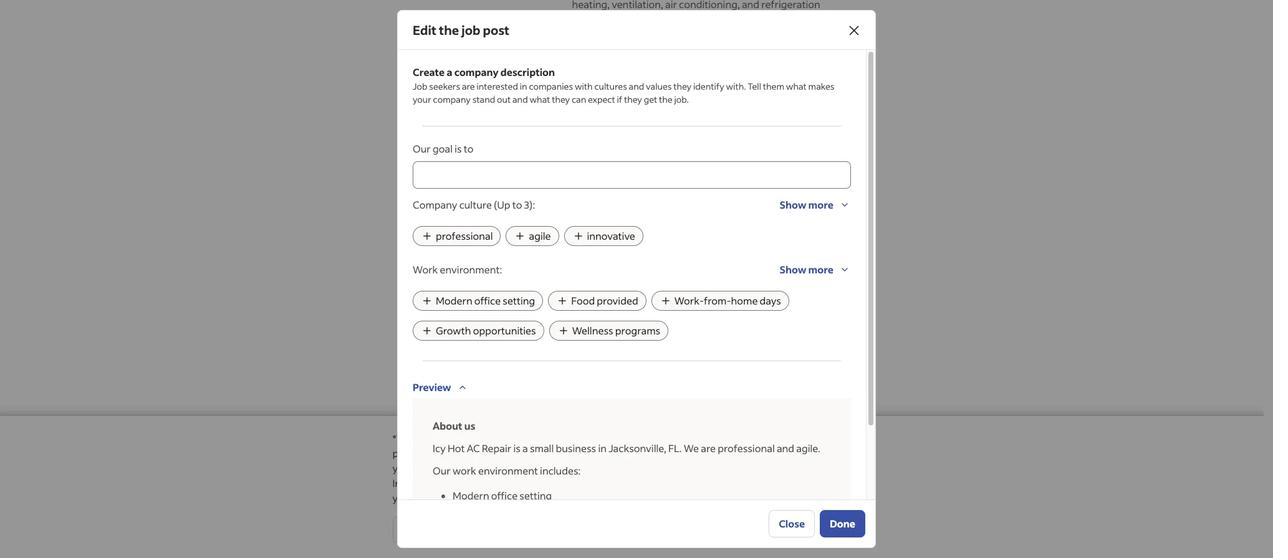 Task type: describe. For each thing, give the bounding box(es) containing it.
0 vertical spatial company
[[455, 66, 499, 79]]

1 horizontal spatial systems
[[687, 72, 725, 85]]

,
[[494, 477, 496, 490]]

and left agile.
[[777, 442, 795, 455]]

0 vertical spatial it
[[697, 208, 702, 218]]

0 vertical spatial office
[[475, 294, 501, 308]]

and inside this feature helps you easily and quickly create a company description to attract quality candidates.
[[703, 273, 721, 286]]

description down identify
[[676, 99, 721, 110]]

your inside create a company description job seekers are interested in companies with cultures and values they identify with. tell them what makes your company stand out and what they can expect if they get the job.
[[413, 94, 432, 105]]

for inside the this is an openai-powered job description. it uses information from your job, including job title, (hvac service technician) and your location, (jacksonville, fl). by using the content, you adopt it as your own and are responsible for making it true, appropriate and compliant with applicable laws.
[[816, 208, 826, 218]]

maintain
[[579, 207, 619, 220]]

boilers,
[[765, 102, 799, 115]]

0 vertical spatial applications
[[452, 387, 510, 400]]

and up air on the top
[[641, 87, 659, 100]]

create
[[758, 273, 787, 286]]

applications inside *the numbers provided are estimates based on past performance and do not guarantee future performance. by selecting confirm, you agree that you have reviewed and edited this job post to reflect your requirements, and that this job will be posted and applications will be processed in accordance with indeed's
[[644, 462, 700, 475]]

chevron up image
[[456, 382, 469, 394]]

company for company description
[[413, 246, 458, 259]]

0 horizontal spatial of
[[613, 477, 623, 490]]

more for innovative
[[809, 198, 834, 211]]

we inside edit the job post dialog
[[684, 442, 699, 455]]

job up cookie policy , privacy policy and terms of service
[[542, 462, 557, 475]]

decision
[[559, 492, 597, 505]]

1 vertical spatial modern office setting
[[453, 490, 552, 503]]

processed
[[733, 462, 780, 475]]

2 be from the left
[[719, 462, 731, 475]]

edit receive applications by image
[[827, 387, 842, 402]]

0 horizontal spatial professional
[[436, 230, 493, 243]]

innovative
[[587, 230, 636, 243]]

application.
[[693, 492, 746, 505]]

manuals
[[782, 177, 821, 190]]

1 be from the left
[[576, 462, 588, 475]]

and down selecting
[[483, 462, 500, 475]]

service inside the this is an openai-powered job description. it uses information from your job, including job title, (hvac service technician) and your location, (jacksonville, fl). by using the content, you adopt it as your own and are responsible for making it true, appropriate and compliant with applicable laws.
[[658, 197, 684, 206]]

and up terms of service link
[[624, 462, 642, 475]]

1 vertical spatial what
[[530, 94, 550, 105]]

more for work-from-home days
[[809, 263, 834, 276]]

*the numbers provided are estimates based on past performance and do not guarantee future performance. by selecting confirm, you agree that you have reviewed and edited this job post to reflect your requirements, and that this job will be posted and applications will be processed in accordance with indeed's
[[393, 432, 869, 490]]

2
[[637, 125, 642, 137]]

numbers
[[416, 432, 458, 445]]

show more button for innovative
[[780, 194, 852, 216]]

agile
[[529, 230, 551, 243]]

this feature helps you easily and quickly create a company description to attract quality candidates.
[[572, 273, 839, 301]]

our for our work environment includes:
[[433, 465, 451, 478]]

edit the job post
[[413, 22, 510, 38]]

and down such
[[801, 102, 818, 115]]

1 horizontal spatial what
[[786, 80, 807, 92]]

or
[[511, 492, 521, 505]]

1 vertical spatial setting
[[520, 490, 552, 503]]

diagnose
[[579, 27, 623, 41]]

icy
[[433, 442, 446, 455]]

made
[[523, 492, 549, 505]]

our goal is to
[[413, 142, 474, 155]]

small
[[530, 442, 554, 455]]

your inside *the numbers provided are estimates based on past performance and do not guarantee future performance. by selecting confirm, you agree that you have reviewed and edited this job post to reflect your requirements, and that this job will be posted and applications will be processed in accordance with indeed's
[[393, 462, 414, 475]]

0 vertical spatial modern
[[436, 294, 473, 308]]

performed
[[738, 207, 788, 220]]

and down proper
[[714, 147, 732, 160]]

- diagnose and troubleshoot equipment malfunctions and make necessary repairs - conduct routine inspections and preventive maintenance on hvac/r systems - install, repair, and maintain hvac/r equipment such as furnaces, air conditioners, heat pumps, boilers, and refrigeration units - test hvac/r systems for proper functioning and ensure compliance with safety and environmental regulations - follow blueprints, schematics, and technical manuals to perform installations and repairs - maintain accurate records of work performed and materials used
[[572, 27, 821, 235]]

your left own
[[713, 208, 728, 218]]

seekers
[[429, 80, 460, 92]]

requirements,
[[416, 462, 481, 475]]

get
[[644, 94, 658, 105]]

. inside the . you consent to indeed informing a user that you have opened, viewed or made a decision regarding the user's application.
[[658, 477, 661, 490]]

to inside - diagnose and troubleshoot equipment malfunctions and make necessary repairs - conduct routine inspections and preventive maintenance on hvac/r systems - install, repair, and maintain hvac/r equipment such as furnaces, air conditioners, heat pumps, boilers, and refrigeration units - test hvac/r systems for proper functioning and ensure compliance with safety and environmental regulations - follow blueprints, schematics, and technical manuals to perform installations and repairs - maintain accurate records of work performed and materials used
[[572, 192, 582, 205]]

making
[[572, 220, 598, 229]]

confirm,
[[515, 447, 553, 460]]

preventive
[[731, 57, 780, 70]]

job.
[[675, 94, 689, 105]]

0 horizontal spatial is
[[455, 142, 462, 155]]

1 vertical spatial modern
[[453, 490, 489, 503]]

your up (jacksonville,
[[807, 186, 823, 195]]

email
[[572, 388, 597, 401]]

the inside create a company description job seekers are interested in companies with cultures and values they identify with. tell them what makes your company stand out and what they can expect if they get the job.
[[659, 94, 673, 105]]

responsible
[[774, 208, 814, 218]]

opened,
[[436, 492, 474, 505]]

is inside the this is an openai-powered job description. it uses information from your job, including job title, (hvac service technician) and your location, (jacksonville, fl). by using the content, you adopt it as your own and are responsible for making it true, appropriate and compliant with applicable laws.
[[588, 186, 594, 195]]

attract
[[638, 288, 669, 301]]

includes:
[[540, 465, 581, 478]]

schematics,
[[663, 177, 717, 190]]

0 horizontal spatial we
[[593, 99, 606, 110]]

wellness
[[572, 324, 614, 337]]

1 horizontal spatial they
[[624, 94, 642, 105]]

provided inside *the numbers provided are estimates based on past performance and do not guarantee future performance. by selecting confirm, you agree that you have reviewed and edited this job post to reflect your requirements, and that this job will be posted and applications will be processed in accordance with indeed's
[[460, 432, 501, 445]]

4 - from the top
[[572, 132, 577, 145]]

by
[[512, 387, 524, 400]]

work inside - diagnose and troubleshoot equipment malfunctions and make necessary repairs - conduct routine inspections and preventive maintenance on hvac/r systems - install, repair, and maintain hvac/r equipment such as furnaces, air conditioners, heat pumps, boilers, and refrigeration units - test hvac/r systems for proper functioning and ensure compliance with safety and environmental regulations - follow blueprints, schematics, and technical manuals to perform installations and repairs - maintain accurate records of work performed and materials used
[[712, 207, 736, 220]]

individual
[[632, 469, 677, 482]]

edit require resume element
[[562, 415, 852, 443]]

past
[[611, 432, 631, 445]]

to left 3):
[[513, 198, 522, 211]]

agile.
[[797, 442, 821, 455]]

job left agile.
[[782, 447, 796, 460]]

maintain
[[661, 87, 701, 100]]

and up identify
[[711, 57, 729, 70]]

require resume
[[413, 420, 487, 434]]

us
[[465, 420, 476, 433]]

them
[[763, 80, 785, 92]]

send
[[594, 469, 617, 482]]

user
[[823, 477, 843, 490]]

updates
[[470, 454, 508, 467]]

1 - from the top
[[572, 27, 577, 41]]

post inside *the numbers provided are estimates based on past performance and do not guarantee future performance. by selecting confirm, you agree that you have reviewed and edited this job post to reflect your requirements, and that this job will be posted and applications will be processed in accordance with indeed's
[[798, 447, 819, 460]]

you inside the this is an openai-powered job description. it uses information from your job, including job title, (hvac service technician) and your location, (jacksonville, fl). by using the content, you adopt it as your own and are responsible for making it true, appropriate and compliant with applicable laws.
[[661, 208, 674, 218]]

and right out
[[513, 94, 528, 105]]

settings
[[413, 354, 462, 371]]

2 vertical spatial is
[[514, 442, 521, 455]]

receive applications by
[[413, 387, 524, 400]]

show more for innovative
[[780, 198, 834, 211]]

maintenance
[[572, 72, 633, 85]]

2 - from the top
[[572, 57, 577, 70]]

materials
[[572, 222, 615, 235]]

by inside *the numbers provided are estimates based on past performance and do not guarantee future performance. by selecting confirm, you agree that you have reviewed and edited this job post to reflect your requirements, and that this job will be posted and applications will be processed in accordance with indeed's
[[457, 447, 469, 460]]

to inside this feature helps you easily and quickly create a company description to attract quality candidates.
[[627, 288, 636, 301]]

you up 'includes:'
[[555, 447, 573, 460]]

including
[[572, 197, 604, 206]]

job,
[[824, 186, 837, 195]]

information inside add optional information button
[[651, 247, 706, 260]]

a down cookie policy , privacy policy and terms of service
[[551, 492, 557, 505]]

in inside *the numbers provided are estimates based on past performance and do not guarantee future performance. by selecting confirm, you agree that you have reviewed and edited this job post to reflect your requirements, and that this job will be posted and applications will be processed in accordance with indeed's
[[782, 462, 791, 475]]

job up "using"
[[606, 197, 617, 206]]

as inside the this is an openai-powered job description. it uses information from your job, including job title, (hvac service technician) and your location, (jacksonville, fl). by using the content, you adopt it as your own and are responsible for making it true, appropriate and compliant with applicable laws.
[[703, 208, 711, 218]]

company culture (up to 3):
[[413, 198, 535, 211]]

preview button
[[413, 377, 469, 399]]

inspections
[[656, 57, 709, 70]]

and up the conduct
[[572, 42, 590, 56]]

1 vertical spatial office
[[491, 490, 518, 503]]

job right powered
[[667, 186, 678, 195]]

based for description
[[723, 99, 747, 110]]

hot
[[448, 442, 465, 455]]

and down do
[[712, 447, 729, 460]]

feature
[[594, 273, 627, 286]]

and down adopt
[[666, 220, 679, 229]]

2 policy from the left
[[534, 477, 561, 490]]

the down them
[[762, 99, 775, 110]]

3 - from the top
[[572, 87, 577, 100]]

create
[[413, 66, 445, 79]]

show for work-from-home days
[[780, 263, 807, 276]]

test
[[579, 132, 598, 145]]

1 vertical spatial hvac/r
[[703, 87, 739, 100]]

with inside create a company description job seekers are interested in companies with cultures and values they identify with. tell them what makes your company stand out and what they can expect if they get the job.
[[575, 80, 593, 92]]

from
[[788, 186, 805, 195]]

0 horizontal spatial systems
[[638, 132, 676, 145]]

confirm
[[803, 523, 842, 536]]

6 - from the top
[[572, 207, 577, 220]]

a left user
[[815, 477, 821, 490]]

0 vertical spatial setting
[[503, 294, 535, 308]]

an inside james.peterson1902@gmail.com also send an individual email update each time someone applies.
[[619, 469, 630, 482]]

proper
[[694, 132, 725, 145]]

show for innovative
[[780, 198, 807, 211]]

have inside *the numbers provided are estimates based on past performance and do not guarantee future performance. by selecting confirm, you agree that you have reviewed and edited this job post to reflect your requirements, and that this job will be posted and applications will be processed in accordance with indeed's
[[643, 447, 666, 460]]

indeed's
[[393, 477, 432, 490]]

with inside *the numbers provided are estimates based on past performance and do not guarantee future performance. by selecting confirm, you agree that you have reviewed and edited this job post to reflect your requirements, and that this job will be posted and applications will be processed in accordance with indeed's
[[849, 462, 869, 475]]

as inside - diagnose and troubleshoot equipment malfunctions and make necessary repairs - conduct routine inspections and preventive maintenance on hvac/r systems - install, repair, and maintain hvac/r equipment such as furnaces, air conditioners, heat pumps, boilers, and refrigeration units - test hvac/r systems for proper functioning and ensure compliance with safety and environmental regulations - follow blueprints, schematics, and technical manuals to perform installations and repairs - maintain accurate records of work performed and materials used
[[572, 102, 583, 115]]

quickly
[[723, 273, 756, 286]]

resume
[[452, 420, 487, 434]]

chevron down image for innovative
[[839, 199, 852, 211]]

edit receive applications by element
[[562, 382, 852, 410]]

1 horizontal spatial .
[[698, 125, 700, 137]]

routine
[[621, 57, 654, 70]]

applies.
[[617, 484, 653, 497]]

and up technician)
[[719, 177, 736, 190]]

and down (jacksonville,
[[790, 207, 808, 220]]

our work environment includes:
[[433, 465, 581, 478]]

based for estimates
[[567, 432, 595, 445]]

0 horizontal spatial this
[[523, 462, 540, 475]]

you
[[663, 477, 681, 490]]

are up update
[[701, 442, 716, 455]]

show full description button
[[572, 40, 673, 67]]

content,
[[630, 208, 659, 218]]

it
[[722, 186, 727, 195]]

consent
[[682, 477, 720, 490]]

time
[[765, 469, 785, 482]]

by inside the this is an openai-powered job description. it uses information from your job, including job title, (hvac service technician) and your location, (jacksonville, fl). by using the content, you adopt it as your own and are responsible for making it true, appropriate and compliant with applicable laws.
[[586, 208, 595, 218]]

a left the small
[[523, 442, 528, 455]]

1 vertical spatial repairs
[[702, 192, 734, 205]]

accurate
[[621, 207, 661, 220]]

and down schematics,
[[682, 192, 700, 205]]

2 horizontal spatial they
[[674, 80, 692, 92]]

informing
[[768, 477, 813, 490]]

work
[[413, 263, 438, 276]]

air
[[630, 102, 641, 115]]

selecting
[[471, 447, 513, 460]]

values
[[646, 80, 672, 92]]

0 vertical spatial equipment
[[706, 27, 757, 41]]

job
[[413, 80, 428, 92]]

2 will from the left
[[702, 462, 717, 475]]

if
[[617, 94, 623, 105]]



Task type: locate. For each thing, give the bounding box(es) containing it.
0 vertical spatial repairs
[[668, 42, 700, 56]]

done
[[830, 518, 856, 531]]

1 horizontal spatial this
[[763, 447, 780, 460]]

work-from-home days
[[675, 294, 782, 308]]

this inside the this is an openai-powered job description. it uses information from your job, including job title, (hvac service technician) and your location, (jacksonville, fl). by using the content, you adopt it as your own and are responsible for making it true, appropriate and compliant with applicable laws.
[[572, 186, 587, 195]]

description inside create a company description job seekers are interested in companies with cultures and values they identify with. tell them what makes your company stand out and what they can expect if they get the job.
[[501, 66, 555, 79]]

this for this is an openai-powered job description. it uses information from your job, including job title, (hvac service technician) and your location, (jacksonville, fl). by using the content, you adopt it as your own and are responsible for making it true, appropriate and compliant with applicable laws.
[[572, 186, 587, 195]]

1 horizontal spatial it
[[697, 208, 702, 218]]

1 vertical spatial this
[[523, 462, 540, 475]]

0 vertical spatial our
[[413, 142, 431, 155]]

terms of service link
[[583, 477, 658, 491]]

malfunctions
[[759, 27, 820, 41]]

1 more from the top
[[809, 198, 834, 211]]

fl).
[[572, 208, 585, 218]]

1 horizontal spatial repairs
[[702, 192, 734, 205]]

with
[[575, 80, 593, 92], [661, 147, 682, 160], [717, 220, 732, 229], [849, 462, 869, 475]]

be down agree on the left bottom of page
[[576, 462, 588, 475]]

1 vertical spatial our
[[433, 465, 451, 478]]

the inside the this is an openai-powered job description. it uses information from your job, including job title, (hvac service technician) and your location, (jacksonville, fl). by using the content, you adopt it as your own and are responsible for making it true, appropriate and compliant with applicable laws.
[[617, 208, 629, 218]]

do
[[715, 432, 727, 445]]

- left follow
[[572, 177, 577, 190]]

2 horizontal spatial hvac/r
[[703, 87, 739, 100]]

to up application.
[[722, 477, 732, 490]]

0 vertical spatial is
[[455, 142, 462, 155]]

a inside this feature helps you easily and quickly create a company description to attract quality candidates.
[[789, 273, 794, 286]]

1 vertical spatial provided
[[460, 432, 501, 445]]

0 vertical spatial modern office setting
[[436, 294, 535, 308]]

2 horizontal spatial on
[[749, 99, 760, 110]]

. up "safety"
[[698, 125, 700, 137]]

1 vertical spatial more
[[809, 263, 834, 276]]

1 horizontal spatial edit
[[593, 152, 612, 165]]

1 vertical spatial have
[[412, 492, 434, 505]]

on for *the numbers provided are estimates based on past performance and do not guarantee future performance. by selecting confirm, you agree that you have reviewed and edited this job post to reflect your requirements, and that this job will be posted and applications will be processed in accordance with indeed's
[[597, 432, 609, 445]]

0 vertical spatial based
[[723, 99, 747, 110]]

2 horizontal spatial is
[[588, 186, 594, 195]]

hvac/r up maintain
[[649, 72, 685, 85]]

growth
[[436, 324, 471, 337]]

this down the confirm,
[[523, 462, 540, 475]]

on inside - diagnose and troubleshoot equipment malfunctions and make necessary repairs - conduct routine inspections and preventive maintenance on hvac/r systems - install, repair, and maintain hvac/r equipment such as furnaces, air conditioners, heat pumps, boilers, and refrigeration units - test hvac/r systems for proper functioning and ensure compliance with safety and environmental regulations - follow blueprints, schematics, and technical manuals to perform installations and repairs - maintain accurate records of work performed and materials used
[[635, 72, 647, 85]]

0 horizontal spatial for
[[678, 132, 692, 145]]

with up can
[[575, 80, 593, 92]]

are inside the this is an openai-powered job description. it uses information from your job, including job title, (hvac service technician) and your location, (jacksonville, fl). by using the content, you adopt it as your own and are responsible for making it true, appropriate and compliant with applicable laws.
[[761, 208, 772, 218]]

2 vertical spatial company
[[796, 273, 839, 286]]

your up units
[[641, 99, 659, 110]]

company for company culture (up to 3):
[[413, 198, 458, 211]]

identify
[[694, 80, 725, 92]]

work down technician)
[[712, 207, 736, 220]]

is right goal
[[455, 142, 462, 155]]

professional up company description
[[436, 230, 493, 243]]

chevron down image
[[839, 199, 852, 211], [839, 264, 852, 276]]

optional
[[611, 247, 649, 260]]

repair
[[482, 442, 512, 455]]

used
[[617, 222, 639, 235]]

that up privacy
[[502, 462, 521, 475]]

equipment up preventive
[[706, 27, 757, 41]]

privacy policy link
[[498, 477, 561, 491]]

regulations
[[572, 162, 625, 175]]

0 vertical spatial chevron down image
[[839, 199, 852, 211]]

2 horizontal spatial in
[[782, 462, 791, 475]]

about
[[433, 420, 463, 433]]

modern office setting down our work environment includes:
[[453, 490, 552, 503]]

done button
[[820, 511, 866, 538]]

company left culture
[[413, 198, 458, 211]]

3):
[[524, 198, 535, 211]]

we up refrigeration
[[593, 99, 606, 110]]

0 horizontal spatial it
[[600, 220, 604, 229]]

that inside the . you consent to indeed informing a user that you have opened, viewed or made a decision regarding the user's application.
[[845, 477, 864, 490]]

you down the "past"
[[624, 447, 641, 460]]

this inside this feature helps you easily and quickly create a company description to attract quality candidates.
[[572, 273, 592, 286]]

0 horizontal spatial hvac/r
[[600, 132, 636, 145]]

1 vertical spatial that
[[502, 462, 521, 475]]

1 vertical spatial show
[[780, 198, 807, 211]]

that right user
[[845, 477, 864, 490]]

equipment up boilers,
[[741, 87, 792, 100]]

1 horizontal spatial information
[[746, 186, 787, 195]]

edit the job post dialog
[[397, 10, 876, 559]]

1 show more button from the top
[[780, 194, 852, 216]]

safety
[[684, 147, 712, 160]]

0 horizontal spatial edit
[[413, 22, 437, 38]]

by down including
[[586, 208, 595, 218]]

0 vertical spatial in
[[520, 80, 527, 92]]

work inside edit the job post dialog
[[453, 465, 476, 478]]

show more button for work-from-home days
[[780, 259, 852, 281]]

more
[[809, 198, 834, 211], [809, 263, 834, 276]]

repair,
[[610, 87, 639, 100]]

full
[[601, 47, 617, 60]]

growth opportunities
[[436, 324, 536, 337]]

you inside this feature helps you easily and quickly create a company description to attract quality candidates.
[[656, 273, 674, 286]]

not
[[729, 432, 745, 445]]

2 show more from the top
[[780, 263, 834, 276]]

with down own
[[717, 220, 732, 229]]

0 vertical spatial by
[[586, 208, 595, 218]]

post
[[483, 22, 510, 38], [798, 447, 819, 460]]

2 vertical spatial in
[[782, 462, 791, 475]]

2 show more button from the top
[[780, 259, 852, 281]]

0 vertical spatial that
[[603, 447, 622, 460]]

are up selecting
[[503, 432, 518, 445]]

company inside edit the job post dialog
[[413, 198, 458, 211]]

1 vertical spatial chevron down image
[[839, 264, 852, 276]]

you down the 'indeed's'
[[393, 492, 410, 505]]

blueprints,
[[611, 177, 661, 190]]

description inside this feature helps you easily and quickly create a company description to attract quality candidates.
[[572, 288, 625, 301]]

0 horizontal spatial have
[[412, 492, 434, 505]]

2 chevron down image from the top
[[839, 264, 852, 276]]

cookie policy , privacy policy and terms of service
[[434, 477, 658, 490]]

- left the conduct
[[572, 57, 577, 70]]

culture
[[460, 198, 492, 211]]

0 horizontal spatial will
[[559, 462, 574, 475]]

1 vertical spatial equipment
[[741, 87, 792, 100]]

0 horizontal spatial .
[[658, 477, 661, 490]]

such
[[794, 87, 816, 100]]

edit candidates contact you (email) image
[[827, 515, 842, 530]]

with inside - diagnose and troubleshoot equipment malfunctions and make necessary repairs - conduct routine inspections and preventive maintenance on hvac/r systems - install, repair, and maintain hvac/r equipment such as furnaces, air conditioners, heat pumps, boilers, and refrigeration units - test hvac/r systems for proper functioning and ensure compliance with safety and environmental regulations - follow blueprints, schematics, and technical manuals to perform installations and repairs - maintain accurate records of work performed and materials used
[[661, 147, 682, 160]]

is right the repair
[[514, 442, 521, 455]]

to right goal
[[464, 142, 474, 155]]

in for companies
[[520, 80, 527, 92]]

powered
[[635, 186, 666, 195]]

edit for edit the job post
[[413, 22, 437, 38]]

hvac/r up compliance
[[600, 132, 636, 145]]

0 horizontal spatial on
[[597, 432, 609, 445]]

0 vertical spatial this
[[572, 186, 587, 195]]

as down technician)
[[703, 208, 711, 218]]

company inside this feature helps you easily and quickly create a company description to attract quality candidates.
[[796, 273, 839, 286]]

office down our work environment includes:
[[491, 490, 518, 503]]

systems down units
[[638, 132, 676, 145]]

are inside create a company description job seekers are interested in companies with cultures and values they identify with. tell them what makes your company stand out and what they can expect if they get the job.
[[462, 80, 475, 92]]

it
[[697, 208, 702, 218], [600, 220, 604, 229]]

on left the "past"
[[597, 432, 609, 445]]

your up own
[[741, 197, 757, 206]]

show more button up days
[[780, 259, 852, 281]]

service up records
[[658, 197, 684, 206]]

0 vertical spatial information
[[746, 186, 787, 195]]

1 horizontal spatial that
[[603, 447, 622, 460]]

the down values
[[659, 94, 673, 105]]

reviewed
[[668, 447, 710, 460]]

with inside the this is an openai-powered job description. it uses information from your job, including job title, (hvac service technician) and your location, (jacksonville, fl). by using the content, you adopt it as your own and are responsible for making it true, appropriate and compliant with applicable laws.
[[717, 220, 732, 229]]

it left "true,"
[[600, 220, 604, 229]]

what right them
[[786, 80, 807, 92]]

information inside the this is an openai-powered job description. it uses information from your job, including job title, (hvac service technician) and your location, (jacksonville, fl). by using the content, you adopt it as your own and are responsible for making it true, appropriate and compliant with applicable laws.
[[746, 186, 787, 195]]

for
[[678, 132, 692, 145], [816, 208, 826, 218]]

have inside the . you consent to indeed informing a user that you have opened, viewed or made a decision regarding the user's application.
[[412, 492, 434, 505]]

1 vertical spatial it
[[600, 220, 604, 229]]

and down uses
[[726, 197, 739, 206]]

0 vertical spatial post
[[483, 22, 510, 38]]

and up necessary
[[624, 27, 642, 41]]

0 horizontal spatial provided
[[460, 432, 501, 445]]

our for our goal is to
[[413, 142, 431, 155]]

0 vertical spatial show more button
[[780, 194, 852, 216]]

edit inside dialog
[[413, 22, 437, 38]]

be left each at the bottom right of page
[[719, 462, 731, 475]]

stand
[[473, 94, 495, 105]]

regarding
[[599, 492, 644, 505]]

show inside button
[[572, 47, 599, 60]]

show more up days
[[780, 263, 834, 276]]

Company Goal field
[[413, 162, 852, 189]]

by up "requirements,"
[[457, 447, 469, 460]]

1 horizontal spatial have
[[643, 447, 666, 460]]

pumps,
[[729, 102, 763, 115]]

1 horizontal spatial of
[[701, 207, 710, 220]]

a right create
[[789, 273, 794, 286]]

1 horizontal spatial applications
[[644, 462, 700, 475]]

applicable
[[733, 220, 769, 229]]

service down james.peterson1902@gmail.com
[[625, 477, 658, 490]]

the up create
[[439, 22, 459, 38]]

based inside *the numbers provided are estimates based on past performance and do not guarantee future performance. by selecting confirm, you agree that you have reviewed and edited this job post to reflect your requirements, and that this job will be posted and applications will be processed in accordance with indeed's
[[567, 432, 595, 445]]

are
[[462, 80, 475, 92], [761, 208, 772, 218], [503, 432, 518, 445], [701, 442, 716, 455]]

a inside create a company description job seekers are interested in companies with cultures and values they identify with. tell them what makes your company stand out and what they can expect if they get the job.
[[447, 66, 453, 79]]

close button
[[769, 511, 815, 538]]

quality
[[671, 288, 703, 301]]

provided inside edit the job post dialog
[[597, 294, 639, 308]]

will down business
[[559, 462, 574, 475]]

with.
[[726, 80, 746, 92]]

of inside - diagnose and troubleshoot equipment malfunctions and make necessary repairs - conduct routine inspections and preventive maintenance on hvac/r systems - install, repair, and maintain hvac/r equipment such as furnaces, air conditioners, heat pumps, boilers, and refrigeration units - test hvac/r systems for proper functioning and ensure compliance with safety and environmental regulations - follow blueprints, schematics, and technical manuals to perform installations and repairs - maintain accurate records of work performed and materials used
[[701, 207, 710, 220]]

applications*
[[644, 125, 698, 137]]

0 horizontal spatial as
[[572, 102, 583, 115]]

modern office setting up growth opportunities
[[436, 294, 535, 308]]

you inside the . you consent to indeed informing a user that you have opened, viewed or made a decision regarding the user's application.
[[393, 492, 410, 505]]

1 vertical spatial show more button
[[780, 259, 852, 281]]

1 horizontal spatial we
[[684, 442, 699, 455]]

0 vertical spatial systems
[[687, 72, 725, 85]]

1 vertical spatial is
[[588, 186, 594, 195]]

what down companies
[[530, 94, 550, 105]]

.
[[698, 125, 700, 137], [658, 477, 661, 490]]

office up growth opportunities
[[475, 294, 501, 308]]

chevron down image for work-from-home days
[[839, 264, 852, 276]]

days
[[760, 294, 782, 308]]

0 vertical spatial company
[[413, 198, 458, 211]]

0 vertical spatial we
[[593, 99, 606, 110]]

1 horizontal spatial policy
[[534, 477, 561, 490]]

description up companies
[[501, 66, 555, 79]]

1 vertical spatial professional
[[718, 442, 775, 455]]

and up applicable
[[747, 208, 760, 218]]

show left full
[[572, 47, 599, 60]]

1 vertical spatial post
[[798, 447, 819, 460]]

make
[[592, 42, 617, 56]]

*the
[[393, 432, 414, 445]]

the inside the . you consent to indeed informing a user that you have opened, viewed or made a decision regarding the user's application.
[[646, 492, 662, 505]]

you left adopt
[[661, 208, 674, 218]]

have down performance
[[643, 447, 666, 460]]

edit application updates image
[[827, 454, 842, 468]]

provided down feature
[[597, 294, 639, 308]]

and up decision
[[563, 477, 581, 490]]

show more for work-from-home days
[[780, 263, 834, 276]]

this for this feature helps you easily and quickly create a company description to attract quality candidates.
[[572, 273, 592, 286]]

1 horizontal spatial provided
[[597, 294, 639, 308]]

that up posted
[[603, 447, 622, 460]]

to
[[464, 142, 474, 155], [572, 192, 582, 205], [513, 198, 522, 211], [627, 288, 636, 301], [821, 447, 831, 460], [722, 477, 732, 490]]

edited
[[731, 447, 761, 460]]

in for jacksonville,
[[598, 442, 607, 455]]

1 vertical spatial applications
[[644, 462, 700, 475]]

perform
[[584, 192, 623, 205]]

modern office setting
[[436, 294, 535, 308], [453, 490, 552, 503]]

we right fl. in the bottom of the page
[[684, 442, 699, 455]]

description inside button
[[619, 47, 673, 60]]

an inside the this is an openai-powered job description. it uses information from your job, including job title, (hvac service technician) and your location, (jacksonville, fl). by using the content, you adopt it as your own and are responsible for making it true, appropriate and compliant with applicable laws.
[[595, 186, 604, 195]]

description up environment:
[[460, 246, 515, 259]]

close image
[[847, 23, 862, 38]]

and up environmental
[[783, 132, 801, 145]]

provided up selecting
[[460, 432, 501, 445]]

work down hot
[[453, 465, 476, 478]]

confirm button
[[793, 517, 872, 544]]

2 horizontal spatial that
[[845, 477, 864, 490]]

1 vertical spatial service
[[625, 477, 658, 490]]

posted
[[590, 462, 622, 475]]

edit application updates element
[[562, 448, 852, 504]]

to inside *the numbers provided are estimates based on past performance and do not guarantee future performance. by selecting confirm, you agree that you have reviewed and edited this job post to reflect your requirements, and that this job will be posted and applications will be processed in accordance with indeed's
[[821, 447, 831, 460]]

from-
[[704, 294, 731, 308]]

0 vertical spatial edit
[[413, 22, 437, 38]]

1 vertical spatial work
[[453, 465, 476, 478]]

1 horizontal spatial be
[[719, 462, 731, 475]]

an
[[595, 186, 604, 195], [619, 469, 630, 482]]

using
[[597, 208, 616, 218]]

tailored
[[608, 99, 639, 110]]

work
[[712, 207, 736, 220], [453, 465, 476, 478]]

2 more from the top
[[809, 263, 834, 276]]

performance.
[[393, 447, 455, 460]]

job inside dialog
[[462, 22, 481, 38]]

on for we tailored your job description based on the
[[749, 99, 760, 110]]

in inside create a company description job seekers are interested in companies with cultures and values they identify with. tell them what makes your company stand out and what they can expect if they get the job.
[[520, 80, 527, 92]]

out
[[497, 94, 511, 105]]

0 vertical spatial what
[[786, 80, 807, 92]]

own
[[730, 208, 745, 218]]

0 vertical spatial for
[[678, 132, 692, 145]]

edit for edit
[[593, 152, 612, 165]]

post inside dialog
[[483, 22, 510, 38]]

and left do
[[695, 432, 713, 445]]

(up
[[494, 198, 511, 211]]

what
[[786, 80, 807, 92], [530, 94, 550, 105]]

james.peterson1902@gmail.com
[[572, 454, 724, 467]]

and up "get"
[[629, 80, 645, 92]]

we tailored your job description based on the
[[593, 99, 777, 110]]

1 vertical spatial of
[[613, 477, 623, 490]]

1 chevron down image from the top
[[839, 199, 852, 211]]

accordance
[[793, 462, 847, 475]]

1 vertical spatial based
[[567, 432, 595, 445]]

environmental
[[734, 147, 801, 160]]

show more button down manuals
[[780, 194, 852, 216]]

1 policy from the left
[[468, 477, 494, 490]]

1 horizontal spatial is
[[514, 442, 521, 455]]

- left install,
[[572, 87, 577, 100]]

edit down test
[[593, 152, 612, 165]]

1 show more from the top
[[780, 198, 834, 211]]

description
[[619, 47, 673, 60], [501, 66, 555, 79], [676, 99, 721, 110], [460, 246, 515, 259], [572, 288, 625, 301]]

job left job.
[[661, 99, 674, 110]]

openai-
[[605, 186, 635, 195]]

0 horizontal spatial repairs
[[668, 42, 700, 56]]

0 vertical spatial as
[[572, 102, 583, 115]]

in up posted
[[598, 442, 607, 455]]

1 vertical spatial company
[[413, 246, 458, 259]]

company right create
[[796, 273, 839, 286]]

are inside *the numbers provided are estimates based on past performance and do not guarantee future performance. by selecting confirm, you agree that you have reviewed and edited this job post to reflect your requirements, and that this job will be posted and applications will be processed in accordance with indeed's
[[503, 432, 518, 445]]

1 vertical spatial company
[[433, 94, 471, 105]]

applications up "us"
[[452, 387, 510, 400]]

2 this from the top
[[572, 273, 592, 286]]

of down technician)
[[701, 207, 710, 220]]

1 vertical spatial we
[[684, 442, 699, 455]]

0 horizontal spatial be
[[576, 462, 588, 475]]

0 vertical spatial show more
[[780, 198, 834, 211]]

1 vertical spatial show more
[[780, 263, 834, 276]]

this up food
[[572, 273, 592, 286]]

0 vertical spatial provided
[[597, 294, 639, 308]]

are down location,
[[761, 208, 772, 218]]

environment
[[478, 465, 538, 478]]

1 this from the top
[[572, 186, 587, 195]]

on inside *the numbers provided are estimates based on past performance and do not guarantee future performance. by selecting confirm, you agree that you have reviewed and edited this job post to reflect your requirements, and that this job will be posted and applications will be processed in accordance with indeed's
[[597, 432, 609, 445]]

5 - from the top
[[572, 177, 577, 190]]

opportunities
[[473, 324, 536, 337]]

1 vertical spatial as
[[703, 208, 711, 218]]

1 horizontal spatial hvac/r
[[649, 72, 685, 85]]

your down job
[[413, 94, 432, 105]]

post up interested
[[483, 22, 510, 38]]

edit button
[[593, 147, 612, 170]]

2 vertical spatial hvac/r
[[600, 132, 636, 145]]

for inside - diagnose and troubleshoot equipment malfunctions and make necessary repairs - conduct routine inspections and preventive maintenance on hvac/r systems - install, repair, and maintain hvac/r equipment such as furnaces, air conditioners, heat pumps, boilers, and refrigeration units - test hvac/r systems for proper functioning and ensure compliance with safety and environmental regulations - follow blueprints, schematics, and technical manuals to perform installations and repairs - maintain accurate records of work performed and materials used
[[678, 132, 692, 145]]

user's
[[664, 492, 691, 505]]

0 horizontal spatial based
[[567, 432, 595, 445]]

applications up you
[[644, 462, 700, 475]]

applications
[[452, 387, 510, 400], [644, 462, 700, 475]]

your up the 'indeed's'
[[393, 462, 414, 475]]

2 vertical spatial show
[[780, 263, 807, 276]]

0 horizontal spatial policy
[[468, 477, 494, 490]]

are up stand
[[462, 80, 475, 92]]

laws.
[[770, 220, 787, 229]]

show up days
[[780, 263, 807, 276]]

1 vertical spatial this
[[572, 273, 592, 286]]

information
[[746, 186, 787, 195], [651, 247, 706, 260]]

0 vertical spatial this
[[763, 447, 780, 460]]

estimated
[[593, 125, 635, 137]]

this
[[763, 447, 780, 460], [523, 462, 540, 475]]

for up "safety"
[[678, 132, 692, 145]]

food
[[572, 294, 595, 308]]

expect
[[588, 94, 616, 105]]

0 horizontal spatial they
[[552, 94, 570, 105]]

ac
[[467, 442, 480, 455]]

1 vertical spatial an
[[619, 469, 630, 482]]

each
[[741, 469, 763, 482]]

location,
[[758, 197, 788, 206]]

1 horizontal spatial work
[[712, 207, 736, 220]]

icy hot ac repair is a small business in jacksonville, fl. we are professional and agile.
[[433, 442, 821, 455]]

. left you
[[658, 477, 661, 490]]

0 horizontal spatial our
[[413, 142, 431, 155]]

1 vertical spatial .
[[658, 477, 661, 490]]

professional
[[436, 230, 493, 243], [718, 442, 775, 455]]

post down "future" on the right of page
[[798, 447, 819, 460]]

to inside the . you consent to indeed informing a user that you have opened, viewed or made a decision regarding the user's application.
[[722, 477, 732, 490]]

privacy
[[498, 477, 532, 490]]

our left goal
[[413, 142, 431, 155]]

company up 'work'
[[413, 246, 458, 259]]

0 vertical spatial have
[[643, 447, 666, 460]]

they down companies
[[552, 94, 570, 105]]

a up seekers at the top
[[447, 66, 453, 79]]

viewed
[[476, 492, 509, 505]]

ensure
[[572, 147, 604, 160]]

0 horizontal spatial post
[[483, 22, 510, 38]]

1 will from the left
[[559, 462, 574, 475]]



Task type: vqa. For each thing, say whether or not it's contained in the screenshot.
Food provided
yes



